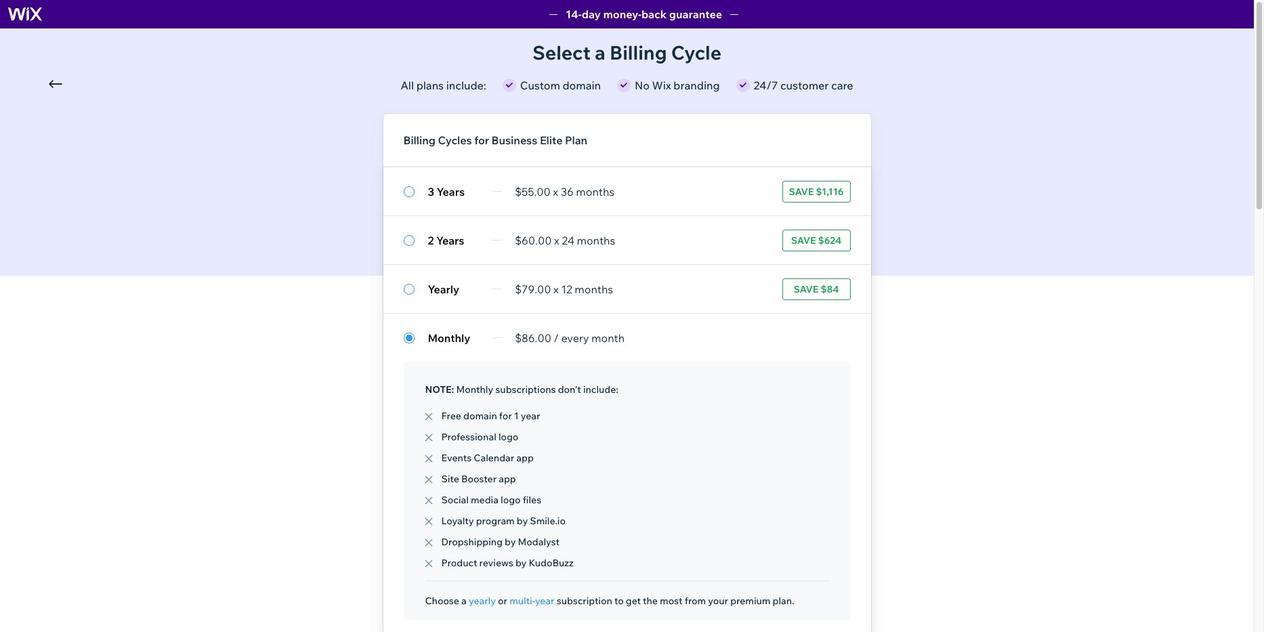 Task type: vqa. For each thing, say whether or not it's contained in the screenshot.
the middle SAVE
yes



Task type: locate. For each thing, give the bounding box(es) containing it.
your
[[708, 595, 728, 607]]

loyalty
[[441, 515, 474, 527]]

1 vertical spatial billing
[[403, 133, 436, 147]]

x left "36"
[[553, 185, 558, 198]]

3
[[428, 185, 434, 198]]

dropshipping
[[441, 536, 503, 548]]

product
[[441, 557, 477, 569]]

to
[[614, 595, 624, 607]]

year right 1
[[521, 410, 540, 422]]

app down calendar
[[499, 473, 516, 485]]

save left $84
[[794, 283, 819, 295]]

1
[[514, 410, 519, 422]]

save $1,116
[[789, 185, 844, 197]]

months right "36"
[[576, 185, 615, 198]]

site
[[441, 473, 459, 485]]

$79.00 x 12 months
[[515, 282, 613, 296]]

0 horizontal spatial include:
[[446, 79, 486, 92]]

1 vertical spatial months
[[577, 233, 615, 247]]

billing up no
[[610, 41, 667, 64]]

1 vertical spatial save
[[791, 234, 816, 246]]

custom domain
[[520, 79, 601, 92]]

for left 1
[[499, 410, 512, 422]]

reviews
[[479, 557, 513, 569]]

choose a yearly or multi-year subscription to get the most from your premium plan.
[[425, 595, 794, 607]]

branding
[[674, 79, 720, 92]]

$60.00 x 24 months
[[515, 233, 615, 247]]

2 vertical spatial months
[[575, 282, 613, 296]]

months for $79.00 x 12 months
[[575, 282, 613, 296]]

domain
[[563, 79, 601, 92], [463, 410, 497, 422]]

1 vertical spatial logo
[[501, 494, 521, 506]]

by for reviews
[[516, 557, 527, 569]]

2 vertical spatial save
[[794, 283, 819, 295]]

app
[[516, 452, 534, 464], [499, 473, 516, 485]]

for right cycles
[[474, 133, 489, 147]]

care
[[831, 79, 853, 92]]

cycle
[[671, 41, 721, 64]]

x for $55.00
[[553, 185, 558, 198]]

include: right don't
[[583, 383, 618, 396]]

$624
[[818, 234, 842, 246]]

most
[[660, 595, 683, 607]]

get
[[626, 595, 641, 607]]

0 vertical spatial billing
[[610, 41, 667, 64]]

save $624
[[791, 234, 842, 246]]

months right the 12
[[575, 282, 613, 296]]

1 vertical spatial domain
[[463, 410, 497, 422]]

select
[[532, 41, 591, 64]]

choose
[[425, 595, 459, 607]]

year down kudobuzz
[[535, 595, 554, 607]]

0 vertical spatial save
[[789, 185, 814, 197]]

by down files
[[517, 515, 528, 527]]

0 vertical spatial a
[[595, 41, 605, 64]]

0 vertical spatial years
[[437, 185, 465, 198]]

1 vertical spatial x
[[554, 233, 559, 247]]

0 vertical spatial by
[[517, 515, 528, 527]]

save left $624
[[791, 234, 816, 246]]

x for $79.00
[[554, 282, 559, 296]]

/
[[554, 331, 559, 344]]

monthly up free domain for 1 year in the left bottom of the page
[[456, 383, 493, 396]]

years right the 2
[[436, 233, 464, 247]]

billing left cycles
[[403, 133, 436, 147]]

1 vertical spatial for
[[499, 410, 512, 422]]

months right 24 at the left top
[[577, 233, 615, 247]]

1 horizontal spatial app
[[516, 452, 534, 464]]

0 horizontal spatial a
[[461, 595, 467, 607]]

a for choose
[[461, 595, 467, 607]]

0 vertical spatial app
[[516, 452, 534, 464]]

smile.io
[[530, 515, 566, 527]]

years
[[437, 185, 465, 198], [436, 233, 464, 247]]

domain down 'select'
[[563, 79, 601, 92]]

years right the 3
[[437, 185, 465, 198]]

elite
[[540, 133, 563, 147]]

free
[[441, 410, 461, 422]]

1 vertical spatial years
[[436, 233, 464, 247]]

0 vertical spatial x
[[553, 185, 558, 198]]

monthly down yearly
[[428, 331, 470, 344]]

select a billing cycle
[[532, 41, 721, 64]]

0 horizontal spatial for
[[474, 133, 489, 147]]

0 vertical spatial months
[[576, 185, 615, 198]]

professional
[[441, 431, 496, 443]]

professional logo
[[441, 431, 518, 443]]

domain for free
[[463, 410, 497, 422]]

2 years
[[428, 233, 464, 247]]

include: right plans
[[446, 79, 486, 92]]

months
[[576, 185, 615, 198], [577, 233, 615, 247], [575, 282, 613, 296]]

save left $1,116
[[789, 185, 814, 197]]

a for select
[[595, 41, 605, 64]]

save $84
[[794, 283, 839, 295]]

note:
[[425, 383, 454, 396]]

1 horizontal spatial for
[[499, 410, 512, 422]]

for
[[474, 133, 489, 147], [499, 410, 512, 422]]

by
[[517, 515, 528, 527], [505, 536, 516, 548], [516, 557, 527, 569]]

all plans include:
[[401, 79, 486, 92]]

2 vertical spatial by
[[516, 557, 527, 569]]

media
[[471, 494, 499, 506]]

months for $55.00 x 36 months
[[576, 185, 615, 198]]

domain up professional logo
[[463, 410, 497, 422]]

x left the 12
[[554, 282, 559, 296]]

0 horizontal spatial billing
[[403, 133, 436, 147]]

kudobuzz
[[529, 557, 574, 569]]

a left yearly link
[[461, 595, 467, 607]]

1 vertical spatial a
[[461, 595, 467, 607]]

1 horizontal spatial include:
[[583, 383, 618, 396]]

by up the product reviews by kudobuzz
[[505, 536, 516, 548]]

1 horizontal spatial domain
[[563, 79, 601, 92]]

24/7
[[754, 79, 778, 92]]

by right reviews at left
[[516, 557, 527, 569]]

billing
[[610, 41, 667, 64], [403, 133, 436, 147]]

0 vertical spatial domain
[[563, 79, 601, 92]]

1 horizontal spatial a
[[595, 41, 605, 64]]

0 horizontal spatial domain
[[463, 410, 497, 422]]

3 years
[[428, 185, 465, 198]]

x left 24 at the left top
[[554, 233, 559, 247]]

1 vertical spatial app
[[499, 473, 516, 485]]

customer
[[780, 79, 829, 92]]

$55.00 x 36 months
[[515, 185, 615, 198]]

0 vertical spatial include:
[[446, 79, 486, 92]]

app for events calendar app
[[516, 452, 534, 464]]

multi-year link
[[510, 595, 554, 607]]

2 vertical spatial x
[[554, 282, 559, 296]]

x
[[553, 185, 558, 198], [554, 233, 559, 247], [554, 282, 559, 296]]

no wix branding
[[635, 79, 720, 92]]

logo
[[499, 431, 518, 443], [501, 494, 521, 506]]

all
[[401, 79, 414, 92]]

0 vertical spatial for
[[474, 133, 489, 147]]

app right calendar
[[516, 452, 534, 464]]

years for 3 years
[[437, 185, 465, 198]]

a right 'select'
[[595, 41, 605, 64]]

custom
[[520, 79, 560, 92]]

logo down 1
[[499, 431, 518, 443]]

billing cycles for business elite plan
[[403, 133, 587, 147]]

social
[[441, 494, 469, 506]]

year
[[521, 410, 540, 422], [535, 595, 554, 607]]

1 horizontal spatial billing
[[610, 41, 667, 64]]

0 horizontal spatial app
[[499, 473, 516, 485]]

logo left files
[[501, 494, 521, 506]]

product reviews by kudobuzz
[[441, 557, 574, 569]]

include:
[[446, 79, 486, 92], [583, 383, 618, 396]]



Task type: describe. For each thing, give the bounding box(es) containing it.
$79.00
[[515, 282, 551, 296]]

site booster app
[[441, 473, 516, 485]]

months for $60.00 x 24 months
[[577, 233, 615, 247]]

1 vertical spatial monthly
[[456, 383, 493, 396]]

month
[[591, 331, 625, 344]]

$86.00
[[515, 331, 551, 344]]

plan.
[[773, 595, 794, 607]]

24/7 customer care
[[754, 79, 853, 92]]

the
[[643, 595, 658, 607]]

don't
[[558, 383, 581, 396]]

premium
[[730, 595, 771, 607]]

$55.00
[[515, 185, 551, 198]]

wix
[[652, 79, 671, 92]]

back
[[642, 7, 667, 21]]

0 vertical spatial logo
[[499, 431, 518, 443]]

dropshipping by modalyst
[[441, 536, 559, 548]]

cycles
[[438, 133, 472, 147]]

multi-
[[510, 595, 535, 607]]

social media logo files
[[441, 494, 541, 506]]

$60.00
[[515, 233, 552, 247]]

every
[[561, 331, 589, 344]]

2
[[428, 233, 434, 247]]

events
[[441, 452, 472, 464]]

14-
[[566, 7, 582, 21]]

1 vertical spatial by
[[505, 536, 516, 548]]

app for site booster app
[[499, 473, 516, 485]]

plan
[[565, 133, 587, 147]]

for for 1
[[499, 410, 512, 422]]

save for save $1,116
[[789, 185, 814, 197]]

yearly link
[[469, 595, 496, 607]]

plans
[[416, 79, 444, 92]]

modalyst
[[518, 536, 559, 548]]

by for program
[[517, 515, 528, 527]]

$1,116
[[816, 185, 844, 197]]

calendar
[[474, 452, 514, 464]]

events calendar app
[[441, 452, 534, 464]]

day
[[582, 7, 601, 21]]

save for save $84
[[794, 283, 819, 295]]

0 vertical spatial monthly
[[428, 331, 470, 344]]

12
[[561, 282, 572, 296]]

note: monthly subscriptions don't include:
[[425, 383, 618, 396]]

no
[[635, 79, 650, 92]]

0 vertical spatial year
[[521, 410, 540, 422]]

save for save $624
[[791, 234, 816, 246]]

36
[[561, 185, 574, 198]]

24
[[562, 233, 574, 247]]

business
[[492, 133, 537, 147]]

files
[[523, 494, 541, 506]]

yearly
[[428, 282, 459, 296]]

guarantee
[[669, 7, 722, 21]]

domain for custom
[[563, 79, 601, 92]]

subscription
[[557, 595, 612, 607]]

program
[[476, 515, 515, 527]]

or
[[498, 595, 507, 607]]

$84
[[821, 283, 839, 295]]

yearly
[[469, 595, 496, 607]]

money-
[[603, 7, 642, 21]]

14-day money-back guarantee
[[566, 7, 722, 21]]

subscriptions
[[495, 383, 556, 396]]

for for business
[[474, 133, 489, 147]]

$86.00 / every month
[[515, 331, 625, 344]]

free domain for 1 year
[[441, 410, 540, 422]]

from
[[685, 595, 706, 607]]

x for $60.00
[[554, 233, 559, 247]]

years for 2 years
[[436, 233, 464, 247]]

1 vertical spatial year
[[535, 595, 554, 607]]

loyalty program by smile.io
[[441, 515, 566, 527]]

booster
[[461, 473, 497, 485]]

1 vertical spatial include:
[[583, 383, 618, 396]]



